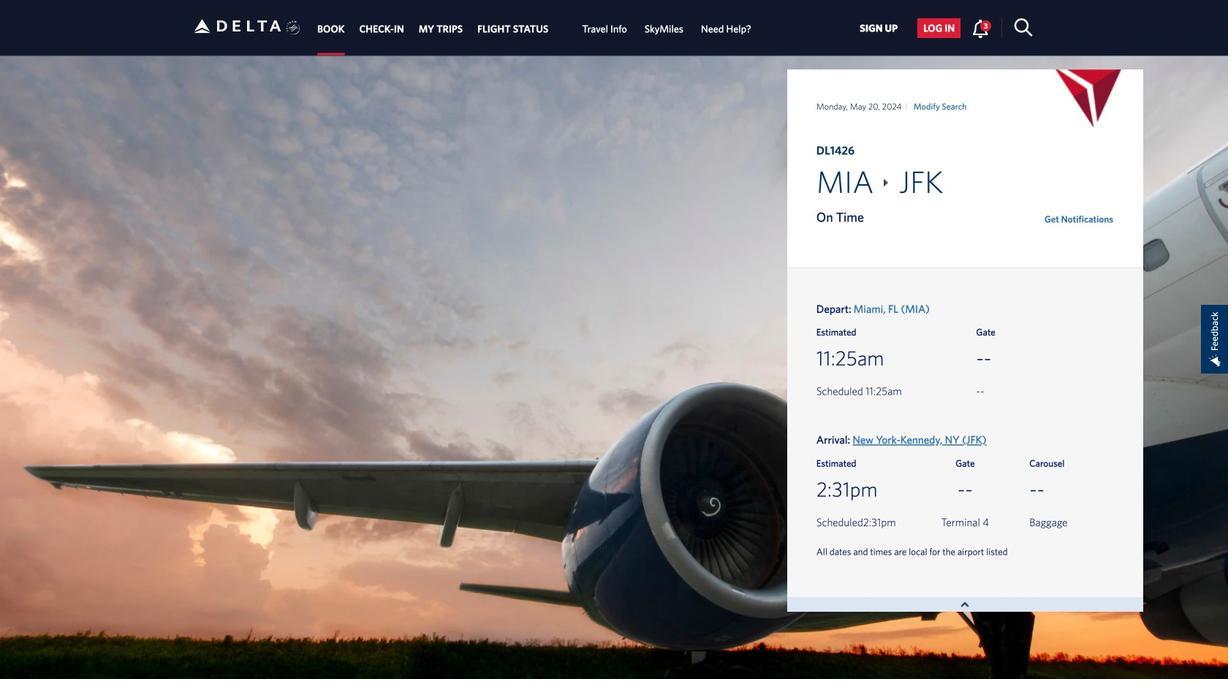 Task type: describe. For each thing, give the bounding box(es) containing it.
heroimgurl image
[[0, 56, 1228, 679]]

skyteam image
[[286, 5, 300, 51]]



Task type: locate. For each thing, give the bounding box(es) containing it.
delta air lines image
[[194, 3, 282, 49]]

tab list
[[310, 0, 760, 55]]



Task type: vqa. For each thing, say whether or not it's contained in the screenshot.
bottommost of
no



